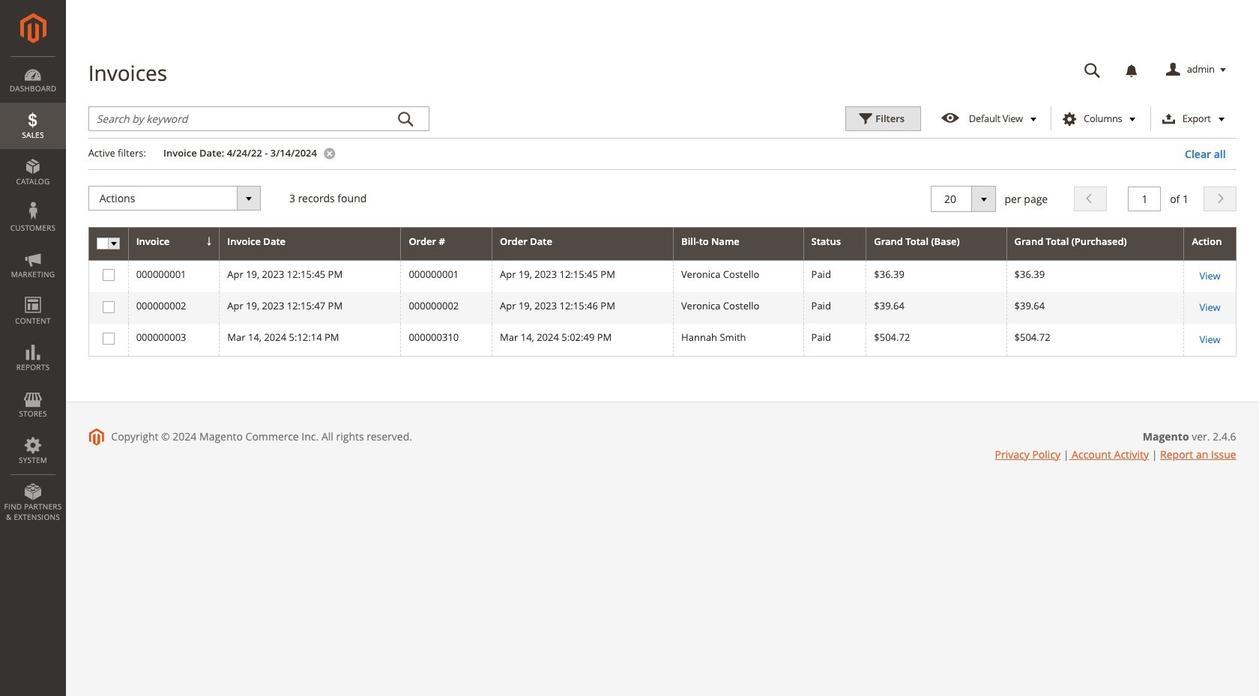 Task type: describe. For each thing, give the bounding box(es) containing it.
magento admin panel image
[[20, 13, 46, 43]]

Search by keyword text field
[[88, 106, 429, 131]]



Task type: locate. For each thing, give the bounding box(es) containing it.
None checkbox
[[102, 269, 112, 279], [102, 301, 112, 311], [102, 333, 112, 343], [102, 269, 112, 279], [102, 301, 112, 311], [102, 333, 112, 343]]

None number field
[[1129, 187, 1162, 212]]

menu bar
[[0, 56, 66, 530]]

None text field
[[1074, 57, 1112, 83]]

None text field
[[943, 191, 988, 207]]



